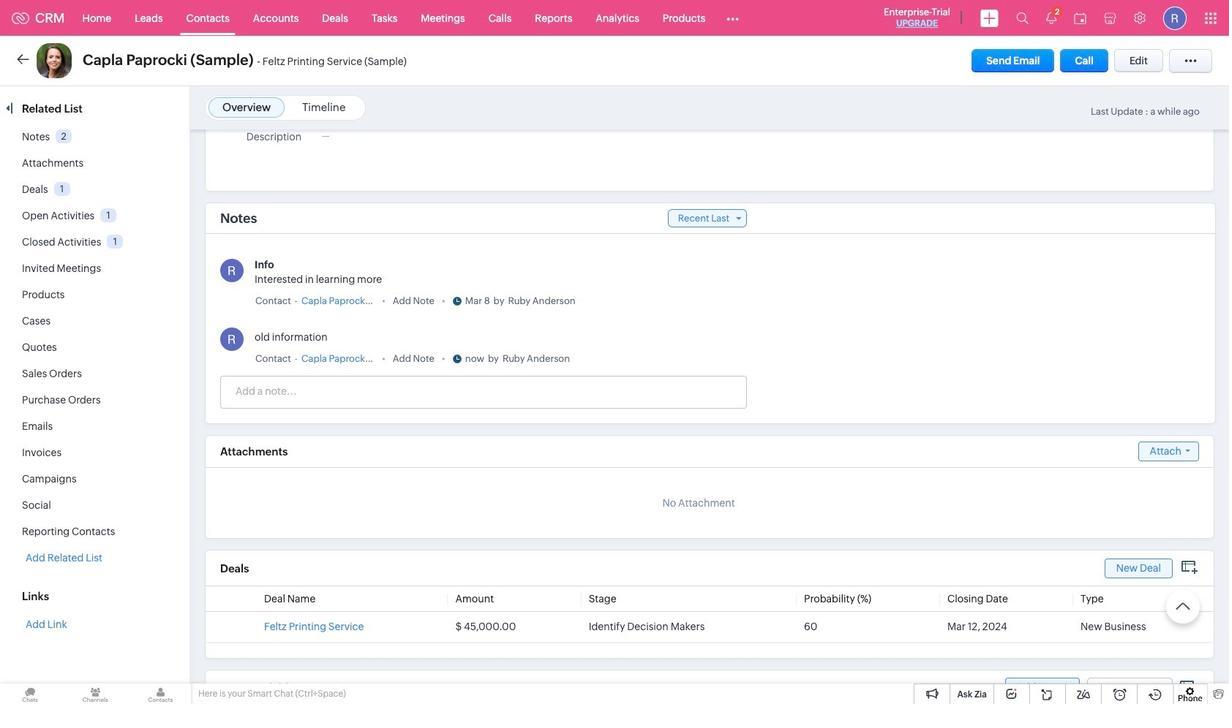 Task type: describe. For each thing, give the bounding box(es) containing it.
create menu image
[[980, 9, 999, 27]]

search element
[[1007, 0, 1037, 36]]

search image
[[1016, 12, 1029, 24]]

Other Modules field
[[717, 6, 749, 30]]

contacts image
[[131, 684, 191, 705]]

Add a note... field
[[221, 384, 746, 399]]

signals element
[[1037, 0, 1065, 36]]

logo image
[[12, 12, 29, 24]]



Task type: locate. For each thing, give the bounding box(es) containing it.
chats image
[[0, 684, 60, 705]]

channels image
[[65, 684, 125, 705]]

create menu element
[[972, 0, 1007, 35]]

profile element
[[1155, 0, 1196, 35]]

profile image
[[1163, 6, 1187, 30]]

calendar image
[[1074, 12, 1087, 24]]



Task type: vqa. For each thing, say whether or not it's contained in the screenshot.
Add a note... Field
yes



